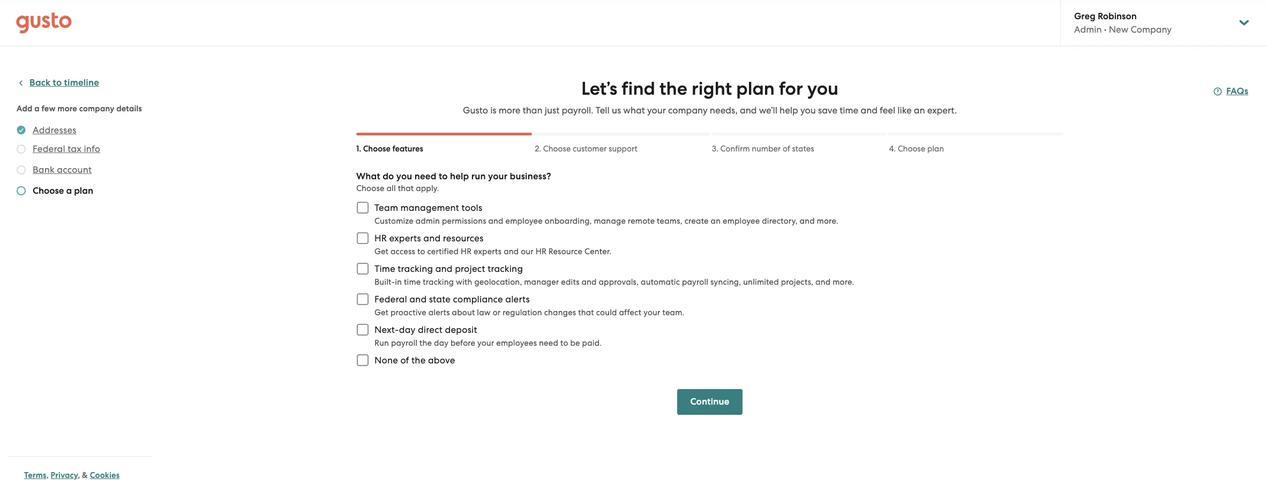 Task type: describe. For each thing, give the bounding box(es) containing it.
time tracking and project tracking
[[374, 264, 523, 274]]

Team management tools checkbox
[[351, 196, 374, 220]]

edits
[[561, 278, 580, 287]]

what do you need to help run your business? choose all that apply.
[[356, 171, 551, 193]]

•
[[1104, 24, 1107, 35]]

let's
[[581, 78, 617, 100]]

manager
[[524, 278, 559, 287]]

info
[[84, 144, 100, 154]]

run
[[471, 171, 486, 182]]

admin
[[1074, 24, 1102, 35]]

for
[[779, 78, 803, 100]]

management
[[401, 203, 459, 213]]

cookies
[[90, 471, 120, 481]]

greg robinson admin • new company
[[1074, 11, 1172, 35]]

none
[[374, 355, 398, 366]]

1 vertical spatial day
[[434, 339, 449, 348]]

expert.
[[927, 105, 957, 116]]

gusto
[[463, 105, 488, 116]]

do
[[383, 171, 394, 182]]

back
[[29, 77, 51, 88]]

be
[[570, 339, 580, 348]]

back to timeline
[[29, 77, 99, 88]]

access
[[391, 247, 415, 257]]

help inside let's find the right plan for you gusto is more than just payroll. tell us what your company needs, and we'll help you save time and feel like an expert.
[[780, 105, 798, 116]]

confirm
[[720, 144, 750, 154]]

in
[[395, 278, 402, 287]]

0 vertical spatial experts
[[389, 233, 421, 244]]

the for find
[[660, 78, 687, 100]]

could
[[596, 308, 617, 318]]

paid.
[[582, 339, 602, 348]]

2 employee from the left
[[723, 216, 760, 226]]

help inside what do you need to help run your business? choose all that apply.
[[450, 171, 469, 182]]

Next-day direct deposit checkbox
[[351, 318, 374, 342]]

and up get access to certified hr experts and our hr resource center.
[[488, 216, 503, 226]]

to down hr experts and resources
[[417, 247, 425, 257]]

privacy link
[[51, 471, 78, 481]]

bank account
[[33, 164, 92, 175]]

like
[[898, 105, 912, 116]]

team.
[[662, 308, 684, 318]]

customer
[[573, 144, 607, 154]]

find
[[622, 78, 655, 100]]

law
[[477, 308, 491, 318]]

customize admin permissions and employee onboarding, manage remote teams, create an employee directory, and more.
[[374, 216, 838, 226]]

confirm number of states
[[720, 144, 814, 154]]

team management tools
[[374, 203, 482, 213]]

resources
[[443, 233, 484, 244]]

your right before
[[477, 339, 494, 348]]

0 horizontal spatial company
[[79, 104, 114, 114]]

greg
[[1074, 11, 1096, 22]]

about
[[452, 308, 475, 318]]

right
[[692, 78, 732, 100]]

faqs button
[[1214, 85, 1248, 98]]

and down certified
[[435, 264, 453, 274]]

&
[[82, 471, 88, 481]]

federal and state compliance alerts
[[374, 294, 530, 305]]

us
[[612, 105, 621, 116]]

None of the above checkbox
[[351, 349, 374, 372]]

choose inside what do you need to help run your business? choose all that apply.
[[356, 184, 385, 193]]

before
[[451, 339, 475, 348]]

federal for federal tax info
[[33, 144, 65, 154]]

admin
[[416, 216, 440, 226]]

add
[[17, 104, 32, 114]]

to inside what do you need to help run your business? choose all that apply.
[[439, 171, 448, 182]]

save
[[818, 105, 837, 116]]

time inside let's find the right plan for you gusto is more than just payroll. tell us what your company needs, and we'll help you save time and feel like an expert.
[[840, 105, 858, 116]]

hr experts and resources
[[374, 233, 484, 244]]

choose a plan
[[33, 185, 93, 197]]

choose for choose a plan
[[33, 185, 64, 197]]

tell
[[596, 105, 610, 116]]

home image
[[16, 12, 72, 33]]

create
[[685, 216, 709, 226]]

than
[[523, 105, 543, 116]]

and up certified
[[423, 233, 441, 244]]

an inside let's find the right plan for you gusto is more than just payroll. tell us what your company needs, and we'll help you save time and feel like an expert.
[[914, 105, 925, 116]]

what
[[623, 105, 645, 116]]

new
[[1109, 24, 1128, 35]]

0 vertical spatial payroll
[[682, 278, 708, 287]]

we'll
[[759, 105, 777, 116]]

built-
[[374, 278, 395, 287]]

manage
[[594, 216, 626, 226]]

your inside what do you need to help run your business? choose all that apply.
[[488, 171, 508, 182]]

federal tax info
[[33, 144, 100, 154]]

apply.
[[416, 184, 439, 193]]

2 check image from the top
[[17, 186, 26, 196]]

a for few
[[34, 104, 40, 114]]

unlimited
[[743, 278, 779, 287]]

choose plan
[[898, 144, 944, 154]]

built-in time tracking with geolocation, manager edits and approvals, automatic payroll syncing, unlimited projects, and more.
[[374, 278, 854, 287]]

get access to certified hr experts and our hr resource center.
[[374, 247, 612, 257]]

resource
[[549, 247, 582, 257]]

above
[[428, 355, 455, 366]]

and right edits
[[582, 278, 597, 287]]

privacy
[[51, 471, 78, 481]]

federal tax info button
[[33, 143, 100, 155]]

cookies button
[[90, 469, 120, 482]]

a for plan
[[66, 185, 72, 197]]

changes
[[544, 308, 576, 318]]

2 horizontal spatial plan
[[927, 144, 944, 154]]

1 horizontal spatial alerts
[[505, 294, 530, 305]]

or
[[493, 308, 501, 318]]

1 vertical spatial you
[[800, 105, 816, 116]]

1 vertical spatial of
[[400, 355, 409, 366]]

company inside let's find the right plan for you gusto is more than just payroll. tell us what your company needs, and we'll help you save time and feel like an expert.
[[668, 105, 708, 116]]

1 vertical spatial need
[[539, 339, 558, 348]]

is
[[490, 105, 496, 116]]

circle check image
[[17, 124, 26, 137]]

and up proactive
[[409, 294, 427, 305]]

what
[[356, 171, 380, 182]]

terms , privacy , & cookies
[[24, 471, 120, 481]]

onboarding,
[[545, 216, 592, 226]]

our
[[521, 247, 534, 257]]

0 horizontal spatial hr
[[374, 233, 387, 244]]

proactive
[[391, 308, 426, 318]]

terms link
[[24, 471, 46, 481]]

2 , from the left
[[78, 471, 80, 481]]



Task type: vqa. For each thing, say whether or not it's contained in the screenshot.
dates
no



Task type: locate. For each thing, give the bounding box(es) containing it.
0 vertical spatial time
[[840, 105, 858, 116]]

0 horizontal spatial that
[[398, 184, 414, 193]]

get for federal
[[374, 308, 388, 318]]

plan inside list
[[74, 185, 93, 197]]

0 horizontal spatial payroll
[[391, 339, 417, 348]]

hr right our
[[536, 247, 546, 257]]

run
[[374, 339, 389, 348]]

payroll
[[682, 278, 708, 287], [391, 339, 417, 348]]

0 vertical spatial you
[[807, 78, 838, 100]]

1 horizontal spatial payroll
[[682, 278, 708, 287]]

more. right projects,
[[833, 278, 854, 287]]

time right the save
[[840, 105, 858, 116]]

you left the save
[[800, 105, 816, 116]]

2 vertical spatial the
[[412, 355, 426, 366]]

choose up what
[[363, 144, 391, 154]]

tracking up geolocation,
[[488, 264, 523, 274]]

addresses button
[[33, 124, 76, 137]]

experts up 'project'
[[474, 247, 502, 257]]

geolocation,
[[474, 278, 522, 287]]

1 horizontal spatial that
[[578, 308, 594, 318]]

1 horizontal spatial of
[[783, 144, 790, 154]]

0 vertical spatial check image
[[17, 145, 26, 154]]

to inside button
[[53, 77, 62, 88]]

and right projects,
[[815, 278, 831, 287]]

to right back
[[53, 77, 62, 88]]

2 vertical spatial you
[[396, 171, 412, 182]]

of left states
[[783, 144, 790, 154]]

tracking down access
[[398, 264, 433, 274]]

bank account button
[[33, 163, 92, 176]]

1 vertical spatial alerts
[[428, 308, 450, 318]]

tracking down time tracking and project tracking
[[423, 278, 454, 287]]

your right run
[[488, 171, 508, 182]]

compliance
[[453, 294, 503, 305]]

more. right directory,
[[817, 216, 838, 226]]

0 vertical spatial more.
[[817, 216, 838, 226]]

syncing,
[[710, 278, 741, 287]]

choose for choose plan
[[898, 144, 925, 154]]

direct
[[418, 325, 443, 335]]

automatic
[[641, 278, 680, 287]]

2 vertical spatial plan
[[74, 185, 93, 197]]

0 vertical spatial help
[[780, 105, 798, 116]]

bank
[[33, 164, 55, 175]]

, left privacy
[[46, 471, 49, 481]]

check image down circle check image
[[17, 145, 26, 154]]

check image
[[17, 145, 26, 154], [17, 186, 26, 196]]

that right all
[[398, 184, 414, 193]]

a down account
[[66, 185, 72, 197]]

0 vertical spatial alerts
[[505, 294, 530, 305]]

choose a plan list
[[17, 124, 148, 200]]

remote
[[628, 216, 655, 226]]

alerts up regulation
[[505, 294, 530, 305]]

0 vertical spatial federal
[[33, 144, 65, 154]]

hr down customize
[[374, 233, 387, 244]]

time right the in
[[404, 278, 421, 287]]

a
[[34, 104, 40, 114], [66, 185, 72, 197]]

your left team.
[[644, 308, 660, 318]]

1 vertical spatial check image
[[17, 186, 26, 196]]

teams,
[[657, 216, 682, 226]]

back to timeline button
[[17, 77, 99, 89]]

the left above
[[412, 355, 426, 366]]

federal down built-
[[374, 294, 407, 305]]

1 check image from the top
[[17, 145, 26, 154]]

all
[[387, 184, 396, 193]]

you up the save
[[807, 78, 838, 100]]

with
[[456, 278, 472, 287]]

a left few at left top
[[34, 104, 40, 114]]

robinson
[[1098, 11, 1137, 22]]

to left be
[[560, 339, 568, 348]]

tracking
[[398, 264, 433, 274], [488, 264, 523, 274], [423, 278, 454, 287]]

plan down account
[[74, 185, 93, 197]]

1 vertical spatial experts
[[474, 247, 502, 257]]

1 horizontal spatial need
[[539, 339, 558, 348]]

1 vertical spatial federal
[[374, 294, 407, 305]]

the right find
[[660, 78, 687, 100]]

check image down check image
[[17, 186, 26, 196]]

your inside let's find the right plan for you gusto is more than just payroll. tell us what your company needs, and we'll help you save time and feel like an expert.
[[647, 105, 666, 116]]

and
[[740, 105, 757, 116], [861, 105, 878, 116], [488, 216, 503, 226], [800, 216, 815, 226], [423, 233, 441, 244], [504, 247, 519, 257], [435, 264, 453, 274], [582, 278, 597, 287], [815, 278, 831, 287], [409, 294, 427, 305]]

affect
[[619, 308, 642, 318]]

need
[[415, 171, 436, 182], [539, 339, 558, 348]]

need inside what do you need to help run your business? choose all that apply.
[[415, 171, 436, 182]]

0 vertical spatial an
[[914, 105, 925, 116]]

choose down bank
[[33, 185, 64, 197]]

payroll up none of the above
[[391, 339, 417, 348]]

check image
[[17, 166, 26, 175]]

number
[[752, 144, 781, 154]]

to
[[53, 77, 62, 88], [439, 171, 448, 182], [417, 247, 425, 257], [560, 339, 568, 348]]

choose down "like"
[[898, 144, 925, 154]]

choose features
[[363, 144, 423, 154]]

details
[[116, 104, 142, 114]]

employee
[[506, 216, 543, 226], [723, 216, 760, 226]]

0 vertical spatial plan
[[736, 78, 775, 100]]

choose down what
[[356, 184, 385, 193]]

features
[[392, 144, 423, 154]]

1 horizontal spatial plan
[[736, 78, 775, 100]]

more
[[58, 104, 77, 114], [499, 105, 520, 116]]

hr down resources
[[461, 247, 472, 257]]

choose customer support
[[543, 144, 637, 154]]

alerts
[[505, 294, 530, 305], [428, 308, 450, 318]]

help left run
[[450, 171, 469, 182]]

you right do
[[396, 171, 412, 182]]

and left we'll
[[740, 105, 757, 116]]

2 horizontal spatial hr
[[536, 247, 546, 257]]

0 horizontal spatial ,
[[46, 471, 49, 481]]

1 horizontal spatial hr
[[461, 247, 472, 257]]

project
[[455, 264, 485, 274]]

day up above
[[434, 339, 449, 348]]

team
[[374, 203, 398, 213]]

choose for choose features
[[363, 144, 391, 154]]

company down timeline on the top
[[79, 104, 114, 114]]

you inside what do you need to help run your business? choose all that apply.
[[396, 171, 412, 182]]

the for of
[[412, 355, 426, 366]]

1 horizontal spatial experts
[[474, 247, 502, 257]]

1 vertical spatial time
[[404, 278, 421, 287]]

alerts down state
[[428, 308, 450, 318]]

Time tracking and project tracking checkbox
[[351, 257, 374, 281]]

an
[[914, 105, 925, 116], [711, 216, 721, 226]]

a inside list
[[66, 185, 72, 197]]

1 horizontal spatial employee
[[723, 216, 760, 226]]

0 vertical spatial day
[[399, 325, 416, 335]]

directory,
[[762, 216, 798, 226]]

that left could
[[578, 308, 594, 318]]

choose inside choose a plan list
[[33, 185, 64, 197]]

day down proactive
[[399, 325, 416, 335]]

0 horizontal spatial time
[[404, 278, 421, 287]]

1 , from the left
[[46, 471, 49, 481]]

federal down "addresses"
[[33, 144, 65, 154]]

0 horizontal spatial a
[[34, 104, 40, 114]]

federal inside button
[[33, 144, 65, 154]]

0 vertical spatial get
[[374, 247, 388, 257]]

plan inside let's find the right plan for you gusto is more than just payroll. tell us what your company needs, and we'll help you save time and feel like an expert.
[[736, 78, 775, 100]]

and left feel
[[861, 105, 878, 116]]

1 vertical spatial plan
[[927, 144, 944, 154]]

1 vertical spatial that
[[578, 308, 594, 318]]

employees
[[496, 339, 537, 348]]

1 vertical spatial get
[[374, 308, 388, 318]]

to up apply.
[[439, 171, 448, 182]]

regulation
[[503, 308, 542, 318]]

1 horizontal spatial time
[[840, 105, 858, 116]]

account
[[57, 164, 92, 175]]

1 vertical spatial more.
[[833, 278, 854, 287]]

0 horizontal spatial of
[[400, 355, 409, 366]]

timeline
[[64, 77, 99, 88]]

just
[[545, 105, 560, 116]]

0 horizontal spatial alerts
[[428, 308, 450, 318]]

more.
[[817, 216, 838, 226], [833, 278, 854, 287]]

help
[[780, 105, 798, 116], [450, 171, 469, 182]]

center.
[[584, 247, 612, 257]]

0 vertical spatial the
[[660, 78, 687, 100]]

continue
[[690, 396, 729, 408]]

employee left directory,
[[723, 216, 760, 226]]

need up apply.
[[415, 171, 436, 182]]

1 horizontal spatial ,
[[78, 471, 80, 481]]

1 horizontal spatial federal
[[374, 294, 407, 305]]

an right "like"
[[914, 105, 925, 116]]

1 vertical spatial a
[[66, 185, 72, 197]]

that inside what do you need to help run your business? choose all that apply.
[[398, 184, 414, 193]]

1 horizontal spatial day
[[434, 339, 449, 348]]

plan down "expert."
[[927, 144, 944, 154]]

an right create in the top right of the page
[[711, 216, 721, 226]]

federal for federal and state compliance alerts
[[374, 294, 407, 305]]

1 horizontal spatial more
[[499, 105, 520, 116]]

0 horizontal spatial help
[[450, 171, 469, 182]]

payroll left syncing,
[[682, 278, 708, 287]]

1 horizontal spatial help
[[780, 105, 798, 116]]

0 vertical spatial that
[[398, 184, 414, 193]]

customize
[[374, 216, 414, 226]]

next-
[[374, 325, 399, 335]]

the inside let's find the right plan for you gusto is more than just payroll. tell us what your company needs, and we'll help you save time and feel like an expert.
[[660, 78, 687, 100]]

0 vertical spatial of
[[783, 144, 790, 154]]

your right what
[[647, 105, 666, 116]]

continue button
[[677, 390, 742, 415]]

of
[[783, 144, 790, 154], [400, 355, 409, 366]]

needs,
[[710, 105, 738, 116]]

next-day direct deposit
[[374, 325, 477, 335]]

Federal and state compliance alerts checkbox
[[351, 288, 374, 311]]

0 horizontal spatial more
[[58, 104, 77, 114]]

2 get from the top
[[374, 308, 388, 318]]

more right few at left top
[[58, 104, 77, 114]]

get up next-
[[374, 308, 388, 318]]

0 vertical spatial need
[[415, 171, 436, 182]]

faqs
[[1226, 86, 1248, 97]]

choose left customer
[[543, 144, 571, 154]]

0 vertical spatial a
[[34, 104, 40, 114]]

add a few more company details
[[17, 104, 142, 114]]

feel
[[880, 105, 895, 116]]

choose
[[363, 144, 391, 154], [543, 144, 571, 154], [898, 144, 925, 154], [356, 184, 385, 193], [33, 185, 64, 197]]

you
[[807, 78, 838, 100], [800, 105, 816, 116], [396, 171, 412, 182]]

tools
[[462, 203, 482, 213]]

1 employee from the left
[[506, 216, 543, 226]]

1 horizontal spatial a
[[66, 185, 72, 197]]

1 horizontal spatial an
[[914, 105, 925, 116]]

0 horizontal spatial day
[[399, 325, 416, 335]]

more inside let's find the right plan for you gusto is more than just payroll. tell us what your company needs, and we'll help you save time and feel like an expert.
[[499, 105, 520, 116]]

get for hr
[[374, 247, 388, 257]]

get
[[374, 247, 388, 257], [374, 308, 388, 318]]

1 vertical spatial help
[[450, 171, 469, 182]]

time
[[840, 105, 858, 116], [404, 278, 421, 287]]

and right directory,
[[800, 216, 815, 226]]

need left be
[[539, 339, 558, 348]]

plan up we'll
[[736, 78, 775, 100]]

0 horizontal spatial experts
[[389, 233, 421, 244]]

choose for choose customer support
[[543, 144, 571, 154]]

more right is
[[499, 105, 520, 116]]

HR experts and resources checkbox
[[351, 227, 374, 250]]

terms
[[24, 471, 46, 481]]

0 horizontal spatial employee
[[506, 216, 543, 226]]

certified
[[427, 247, 459, 257]]

1 vertical spatial an
[[711, 216, 721, 226]]

state
[[429, 294, 451, 305]]

company
[[79, 104, 114, 114], [668, 105, 708, 116]]

0 horizontal spatial plan
[[74, 185, 93, 197]]

0 horizontal spatial federal
[[33, 144, 65, 154]]

0 horizontal spatial need
[[415, 171, 436, 182]]

experts up access
[[389, 233, 421, 244]]

experts
[[389, 233, 421, 244], [474, 247, 502, 257]]

1 get from the top
[[374, 247, 388, 257]]

company down right
[[668, 105, 708, 116]]

of right none
[[400, 355, 409, 366]]

1 vertical spatial payroll
[[391, 339, 417, 348]]

employee up our
[[506, 216, 543, 226]]

the down "next-day direct deposit"
[[420, 339, 432, 348]]

get up time
[[374, 247, 388, 257]]

the for payroll
[[420, 339, 432, 348]]

and left our
[[504, 247, 519, 257]]

help right we'll
[[780, 105, 798, 116]]

1 vertical spatial the
[[420, 339, 432, 348]]

deposit
[[445, 325, 477, 335]]

business?
[[510, 171, 551, 182]]

0 horizontal spatial an
[[711, 216, 721, 226]]

, left &
[[78, 471, 80, 481]]

1 horizontal spatial company
[[668, 105, 708, 116]]

permissions
[[442, 216, 486, 226]]



